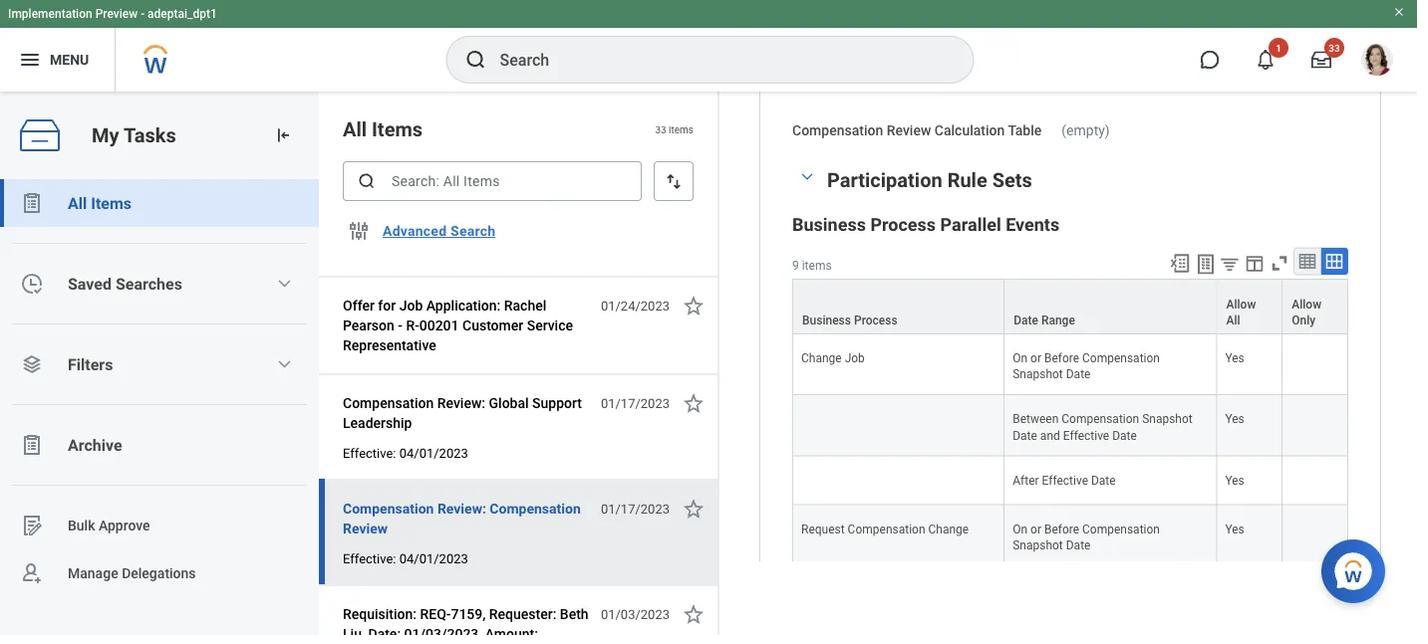 Task type: describe. For each thing, give the bounding box(es) containing it.
after effective date
[[1013, 473, 1116, 487]]

clipboard image
[[20, 433, 44, 457]]

star image for offer for job application: rachel pearson ‎- r-00201 customer service representative
[[682, 294, 706, 318]]

compensation review: global support leadership
[[343, 395, 582, 431]]

business process parallel events
[[792, 214, 1059, 235]]

parallel
[[940, 214, 1001, 235]]

menu banner
[[0, 0, 1417, 92]]

7159,
[[451, 606, 486, 623]]

review: for compensation
[[437, 501, 486, 517]]

2 yes from the top
[[1225, 412, 1244, 426]]

01/17/2023 for compensation review: compensation review
[[601, 502, 670, 517]]

application:
[[426, 297, 501, 314]]

items for 33 items
[[669, 123, 694, 135]]

justify image
[[18, 48, 42, 72]]

job inside offer for job application: rachel pearson ‎- r-00201 customer service representative
[[399, 297, 423, 314]]

business process parallel events group
[[792, 213, 1348, 636]]

customer
[[462, 317, 523, 334]]

1 vertical spatial search image
[[357, 171, 377, 191]]

liu,
[[343, 626, 365, 636]]

user plus image
[[20, 562, 44, 586]]

chevron down image for filters
[[276, 357, 292, 373]]

rename image
[[20, 514, 44, 538]]

all items button
[[0, 179, 319, 227]]

compensation inside the compensation review: global support leadership
[[343, 395, 434, 412]]

requester:
[[489, 606, 556, 623]]

allow only
[[1292, 297, 1321, 327]]

advanced search button
[[375, 211, 503, 251]]

date right and on the bottom right of page
[[1112, 428, 1137, 442]]

01/17/2023 for compensation review: global support leadership
[[601, 396, 670, 411]]

expand table image
[[1324, 252, 1344, 272]]

before for request compensation change
[[1044, 522, 1079, 536]]

saved
[[68, 275, 112, 293]]

row containing between compensation snapshot date and effective date
[[792, 395, 1348, 456]]

click to view/edit grid preferences image
[[1244, 253, 1266, 274]]

1 button
[[1244, 38, 1288, 82]]

participation
[[827, 169, 942, 192]]

snapshot for request compensation change
[[1013, 538, 1063, 552]]

allow all
[[1226, 297, 1256, 327]]

process for business process
[[854, 313, 897, 327]]

implementation preview -   adeptai_dpt1
[[8, 7, 217, 21]]

Search Workday  search field
[[500, 38, 932, 82]]

date down between
[[1013, 428, 1037, 442]]

compensation inside between compensation snapshot date and effective date
[[1062, 412, 1139, 426]]

‎-
[[398, 317, 403, 334]]

33 items
[[655, 123, 694, 135]]

participation rule sets group
[[792, 165, 1348, 636]]

saved searches button
[[0, 260, 319, 308]]

rachel
[[504, 297, 546, 314]]

pearson
[[343, 317, 394, 334]]

bulk approve link
[[0, 502, 319, 550]]

effective: for compensation review: global support leadership
[[343, 446, 396, 461]]

select to filter grid data image
[[1219, 254, 1241, 274]]

beth
[[560, 606, 589, 623]]

my tasks element
[[0, 92, 319, 636]]

delegations
[[122, 566, 196, 582]]

my
[[92, 124, 119, 147]]

or for request compensation change
[[1030, 522, 1041, 536]]

sets
[[992, 169, 1032, 192]]

all items inside button
[[68, 194, 132, 213]]

date range
[[1014, 313, 1075, 327]]

on or before compensation snapshot date for change job
[[1013, 351, 1163, 381]]

clipboard image
[[20, 191, 44, 215]]

export to excel image
[[1169, 253, 1191, 274]]

compensation review: global support leadership button
[[343, 392, 590, 435]]

archive button
[[0, 422, 319, 469]]

implementation
[[8, 7, 92, 21]]

date:
[[368, 626, 401, 636]]

allow all button
[[1217, 280, 1282, 333]]

row containing change job
[[792, 334, 1348, 395]]

menu button
[[0, 28, 115, 92]]

requisition: req-7159, requester: beth liu, date: 01/03/2023, amount
[[343, 606, 589, 636]]

adeptai_dpt1
[[148, 7, 217, 21]]

my tasks
[[92, 124, 176, 147]]

all inside button
[[68, 194, 87, 213]]

preview
[[95, 7, 138, 21]]

offer for job application: rachel pearson ‎- r-00201 customer service representative
[[343, 297, 573, 354]]

configure image
[[347, 219, 371, 243]]

row containing request compensation change
[[792, 505, 1348, 566]]

04/01/2023 for global
[[399, 446, 468, 461]]

perspective image
[[20, 353, 44, 377]]

all inside allow all
[[1226, 313, 1240, 327]]

4 yes from the top
[[1225, 522, 1244, 536]]

representative
[[343, 337, 436, 354]]

req-
[[420, 606, 451, 623]]

allow only button
[[1283, 280, 1347, 333]]

searches
[[116, 275, 182, 293]]

star image for requisition: req-7159, requester: beth liu, date: 01/03/2023, amount
[[682, 603, 706, 627]]

between compensation snapshot date and effective date
[[1013, 412, 1195, 442]]

date down range
[[1066, 367, 1091, 381]]

close environment banner image
[[1393, 6, 1405, 18]]

profile logan mcneil image
[[1361, 44, 1393, 80]]

inbox large image
[[1311, 50, 1331, 70]]

review: for global
[[437, 395, 485, 412]]

requisition:
[[343, 606, 417, 623]]

offer for job application: rachel pearson ‎- r-00201 customer service representative button
[[343, 294, 590, 358]]

or for change job
[[1030, 351, 1041, 365]]

9
[[792, 259, 799, 273]]

fullscreen image
[[1269, 253, 1290, 274]]

2 star image from the top
[[682, 497, 706, 521]]

effective: for compensation review: compensation review
[[343, 552, 396, 567]]

participation rule sets
[[827, 169, 1032, 192]]

calculation
[[935, 122, 1005, 139]]

bulk approve
[[68, 518, 150, 534]]

advanced
[[383, 223, 447, 239]]

review inside compensation review: compensation review
[[343, 521, 388, 537]]

approve
[[99, 518, 150, 534]]

business process parallel events button
[[792, 214, 1059, 235]]

1
[[1276, 42, 1281, 54]]

chevron down image for saved searches
[[276, 276, 292, 292]]

list containing all items
[[0, 179, 319, 598]]

row containing allow all
[[792, 279, 1348, 334]]

manage delegations
[[68, 566, 196, 582]]

effective inside between compensation snapshot date and effective date
[[1063, 428, 1109, 442]]

manage
[[68, 566, 118, 582]]

effective: 04/01/2023 for compensation review: global support leadership
[[343, 446, 468, 461]]



Task type: locate. For each thing, give the bounding box(es) containing it.
0 horizontal spatial job
[[399, 297, 423, 314]]

1 horizontal spatial 33
[[1329, 42, 1340, 54]]

manage delegations link
[[0, 550, 319, 598]]

33 for 33
[[1329, 42, 1340, 54]]

0 vertical spatial all items
[[343, 118, 423, 141]]

1 04/01/2023 from the top
[[399, 446, 468, 461]]

effective
[[1063, 428, 1109, 442], [1042, 473, 1088, 487]]

before
[[1044, 351, 1079, 365], [1044, 522, 1079, 536]]

on down "date range"
[[1013, 351, 1027, 365]]

archive
[[68, 436, 122, 455]]

all items inside "item list" element
[[343, 118, 423, 141]]

effective: down leadership
[[343, 446, 396, 461]]

business up 9 items
[[792, 214, 866, 235]]

effective: 04/01/2023 down leadership
[[343, 446, 468, 461]]

star image
[[682, 392, 706, 416]]

1 vertical spatial 04/01/2023
[[399, 552, 468, 567]]

on down after
[[1013, 522, 1027, 536]]

1 vertical spatial all
[[68, 194, 87, 213]]

on for change job
[[1013, 351, 1027, 365]]

business for business process parallel events
[[792, 214, 866, 235]]

33 up "sort" image
[[655, 123, 666, 135]]

Search: All Items text field
[[343, 161, 642, 201]]

saved searches
[[68, 275, 182, 293]]

1 row from the top
[[792, 279, 1348, 334]]

items for 9 items
[[802, 259, 832, 273]]

chevron down image inside filters "dropdown button"
[[276, 357, 292, 373]]

04/01/2023 down compensation review: compensation review
[[399, 552, 468, 567]]

1 horizontal spatial items
[[802, 259, 832, 273]]

0 horizontal spatial items
[[669, 123, 694, 135]]

33 inside "item list" element
[[655, 123, 666, 135]]

1 on or before compensation snapshot date from the top
[[1013, 351, 1163, 381]]

1 effective: 04/01/2023 from the top
[[343, 446, 468, 461]]

or down "date range"
[[1030, 351, 1041, 365]]

0 vertical spatial chevron down image
[[276, 276, 292, 292]]

date down between compensation snapshot date and effective date
[[1091, 473, 1116, 487]]

0 vertical spatial effective:
[[343, 446, 396, 461]]

0 vertical spatial 33
[[1329, 42, 1340, 54]]

00201
[[419, 317, 459, 334]]

table
[[1008, 122, 1042, 139]]

1 vertical spatial all items
[[68, 194, 132, 213]]

4 row from the top
[[792, 456, 1348, 505]]

for
[[378, 297, 396, 314]]

2 horizontal spatial all
[[1226, 313, 1240, 327]]

snapshot inside between compensation snapshot date and effective date
[[1142, 412, 1193, 426]]

requisition: req-7159, requester: beth liu, date: 01/03/2023, amount button
[[343, 603, 590, 636]]

0 vertical spatial change
[[801, 351, 842, 365]]

allow inside "popup button"
[[1226, 297, 1256, 311]]

job down business process
[[845, 351, 865, 365]]

1 vertical spatial effective
[[1042, 473, 1088, 487]]

effective: 04/01/2023
[[343, 446, 468, 461], [343, 552, 468, 567]]

bulk
[[68, 518, 95, 534]]

1 vertical spatial snapshot
[[1142, 412, 1193, 426]]

date down 'after effective date'
[[1066, 538, 1091, 552]]

0 vertical spatial items
[[669, 123, 694, 135]]

items up "sort" image
[[669, 123, 694, 135]]

0 vertical spatial or
[[1030, 351, 1041, 365]]

filters
[[68, 355, 113, 374]]

1 vertical spatial before
[[1044, 522, 1079, 536]]

9 items
[[792, 259, 832, 273]]

effective right after
[[1042, 473, 1088, 487]]

01/17/2023
[[601, 396, 670, 411], [601, 502, 670, 517]]

process inside popup button
[[854, 313, 897, 327]]

1 vertical spatial review
[[343, 521, 388, 537]]

1 horizontal spatial items
[[372, 118, 423, 141]]

0 vertical spatial effective
[[1063, 428, 1109, 442]]

1 star image from the top
[[682, 294, 706, 318]]

offer
[[343, 297, 375, 314]]

2 chevron down image from the top
[[276, 357, 292, 373]]

all inside "item list" element
[[343, 118, 367, 141]]

0 horizontal spatial change
[[801, 351, 842, 365]]

chevron down image inside saved searches dropdown button
[[276, 276, 292, 292]]

0 horizontal spatial review
[[343, 521, 388, 537]]

1 vertical spatial review:
[[437, 501, 486, 517]]

01/03/2023
[[601, 607, 670, 622]]

04/01/2023 for compensation
[[399, 552, 468, 567]]

before down range
[[1044, 351, 1079, 365]]

after
[[1013, 473, 1039, 487]]

compensation review calculation table
[[792, 122, 1042, 139]]

all
[[343, 118, 367, 141], [68, 194, 87, 213], [1226, 313, 1240, 327]]

yes
[[1225, 351, 1244, 365], [1225, 412, 1244, 426], [1225, 473, 1244, 487], [1225, 522, 1244, 536]]

04/01/2023
[[399, 446, 468, 461], [399, 552, 468, 567]]

review: down compensation review: global support leadership button
[[437, 501, 486, 517]]

effective: up requisition:
[[343, 552, 396, 567]]

1 vertical spatial or
[[1030, 522, 1041, 536]]

0 vertical spatial on
[[1013, 351, 1027, 365]]

review up participation rule sets
[[887, 122, 931, 139]]

0 vertical spatial business
[[792, 214, 866, 235]]

1 horizontal spatial job
[[845, 351, 865, 365]]

all right transformation import image
[[343, 118, 367, 141]]

1 vertical spatial effective:
[[343, 552, 396, 567]]

0 vertical spatial items
[[372, 118, 423, 141]]

0 horizontal spatial all
[[68, 194, 87, 213]]

2 on or before compensation snapshot date from the top
[[1013, 522, 1163, 552]]

review: inside the compensation review: global support leadership
[[437, 395, 485, 412]]

0 vertical spatial effective: 04/01/2023
[[343, 446, 468, 461]]

1 review: from the top
[[437, 395, 485, 412]]

rule
[[947, 169, 987, 192]]

1 horizontal spatial all
[[343, 118, 367, 141]]

star image
[[682, 294, 706, 318], [682, 497, 706, 521], [682, 603, 706, 627]]

2 review: from the top
[[437, 501, 486, 517]]

2 allow from the left
[[1292, 297, 1321, 311]]

1 before from the top
[[1044, 351, 1079, 365]]

allow for all
[[1226, 297, 1256, 311]]

0 vertical spatial on or before compensation snapshot date
[[1013, 351, 1163, 381]]

0 vertical spatial 01/17/2023
[[601, 396, 670, 411]]

effective: 04/01/2023 for compensation review: compensation review
[[343, 552, 468, 567]]

row containing after effective date
[[792, 456, 1348, 505]]

1 vertical spatial effective: 04/01/2023
[[343, 552, 468, 567]]

1 vertical spatial on
[[1013, 522, 1027, 536]]

only
[[1292, 313, 1315, 327]]

search image
[[464, 48, 488, 72], [357, 171, 377, 191]]

on or before compensation snapshot date down range
[[1013, 351, 1163, 381]]

leadership
[[343, 415, 412, 431]]

business for business process
[[802, 313, 851, 327]]

04/01/2023 down the compensation review: global support leadership
[[399, 446, 468, 461]]

0 vertical spatial job
[[399, 297, 423, 314]]

business inside business process popup button
[[802, 313, 851, 327]]

row
[[792, 279, 1348, 334], [792, 334, 1348, 395], [792, 395, 1348, 456], [792, 456, 1348, 505], [792, 505, 1348, 566]]

service
[[527, 317, 573, 334]]

export to worksheets image
[[1194, 253, 1218, 276]]

events
[[1006, 214, 1059, 235]]

01/03/2023,
[[404, 626, 482, 636]]

33 left "profile logan mcneil" icon
[[1329, 42, 1340, 54]]

01/24/2023
[[601, 298, 670, 313]]

1 horizontal spatial review
[[887, 122, 931, 139]]

1 vertical spatial 33
[[655, 123, 666, 135]]

on or before compensation snapshot date down 'after effective date'
[[1013, 522, 1163, 552]]

before for change job
[[1044, 351, 1079, 365]]

1 vertical spatial job
[[845, 351, 865, 365]]

0 vertical spatial search image
[[464, 48, 488, 72]]

2 before from the top
[[1044, 522, 1079, 536]]

tasks
[[124, 124, 176, 147]]

cell
[[1283, 334, 1348, 395], [792, 395, 1005, 456], [792, 456, 1005, 505], [1283, 456, 1348, 505]]

1 vertical spatial process
[[854, 313, 897, 327]]

request
[[801, 522, 845, 536]]

items inside "item list" element
[[372, 118, 423, 141]]

2 vertical spatial snapshot
[[1013, 538, 1063, 552]]

0 vertical spatial star image
[[682, 294, 706, 318]]

business
[[792, 214, 866, 235], [802, 313, 851, 327]]

1 vertical spatial change
[[928, 522, 969, 536]]

1 horizontal spatial search image
[[464, 48, 488, 72]]

(empty)
[[1062, 122, 1110, 139]]

sort image
[[664, 171, 684, 191]]

process for business process parallel events
[[870, 214, 936, 235]]

1 effective: from the top
[[343, 446, 396, 461]]

or
[[1030, 351, 1041, 365], [1030, 522, 1041, 536]]

job up r-
[[399, 297, 423, 314]]

chevron down image
[[795, 170, 819, 184]]

item list element
[[319, 92, 719, 636]]

clock check image
[[20, 272, 44, 296]]

2 row from the top
[[792, 334, 1348, 395]]

process up the change job
[[854, 313, 897, 327]]

2 or from the top
[[1030, 522, 1041, 536]]

2 04/01/2023 from the top
[[399, 552, 468, 567]]

2 vertical spatial star image
[[682, 603, 706, 627]]

0 vertical spatial process
[[870, 214, 936, 235]]

0 horizontal spatial 33
[[655, 123, 666, 135]]

1 allow from the left
[[1226, 297, 1256, 311]]

toolbar inside business process parallel events group
[[1160, 248, 1348, 279]]

effective right and on the bottom right of page
[[1063, 428, 1109, 442]]

0 horizontal spatial all items
[[68, 194, 132, 213]]

range
[[1041, 313, 1075, 327]]

review: left global
[[437, 395, 485, 412]]

1 vertical spatial star image
[[682, 497, 706, 521]]

33 inside button
[[1329, 42, 1340, 54]]

advanced search
[[383, 223, 496, 239]]

1 chevron down image from the top
[[276, 276, 292, 292]]

on or before compensation snapshot date for request compensation change
[[1013, 522, 1163, 552]]

notifications large image
[[1256, 50, 1276, 70]]

review: inside compensation review: compensation review
[[437, 501, 486, 517]]

all right clipboard icon
[[68, 194, 87, 213]]

33 for 33 items
[[655, 123, 666, 135]]

items inside "item list" element
[[669, 123, 694, 135]]

1 vertical spatial items
[[91, 194, 132, 213]]

job inside business process parallel events group
[[845, 351, 865, 365]]

support
[[532, 395, 582, 412]]

0 vertical spatial review
[[887, 122, 931, 139]]

items inside business process parallel events group
[[802, 259, 832, 273]]

review:
[[437, 395, 485, 412], [437, 501, 486, 517]]

items inside all items button
[[91, 194, 132, 213]]

filters button
[[0, 341, 319, 389]]

r-
[[406, 317, 419, 334]]

before down 'after effective date'
[[1044, 522, 1079, 536]]

2 on from the top
[[1013, 522, 1027, 536]]

2 01/17/2023 from the top
[[601, 502, 670, 517]]

items
[[372, 118, 423, 141], [91, 194, 132, 213]]

0 vertical spatial all
[[343, 118, 367, 141]]

2 effective: from the top
[[343, 552, 396, 567]]

date inside popup button
[[1014, 313, 1038, 327]]

1 vertical spatial on or before compensation snapshot date
[[1013, 522, 1163, 552]]

items right 9
[[802, 259, 832, 273]]

effective: 04/01/2023 up requisition:
[[343, 552, 468, 567]]

2 effective: 04/01/2023 from the top
[[343, 552, 468, 567]]

all items
[[343, 118, 423, 141], [68, 194, 132, 213]]

review up requisition:
[[343, 521, 388, 537]]

allow down select to filter grid data icon
[[1226, 297, 1256, 311]]

1 vertical spatial items
[[802, 259, 832, 273]]

allow up only
[[1292, 297, 1321, 311]]

business process button
[[793, 280, 1004, 333]]

request compensation change
[[801, 522, 969, 536]]

process
[[870, 214, 936, 235], [854, 313, 897, 327]]

allow for only
[[1292, 297, 1321, 311]]

menu
[[50, 51, 89, 68]]

0 horizontal spatial search image
[[357, 171, 377, 191]]

review
[[887, 122, 931, 139], [343, 521, 388, 537]]

all down select to filter grid data icon
[[1226, 313, 1240, 327]]

search
[[450, 223, 496, 239]]

1 or from the top
[[1030, 351, 1041, 365]]

list
[[0, 179, 319, 598]]

on or before compensation snapshot date
[[1013, 351, 1163, 381], [1013, 522, 1163, 552]]

on for request compensation change
[[1013, 522, 1027, 536]]

0 horizontal spatial items
[[91, 194, 132, 213]]

date
[[1014, 313, 1038, 327], [1066, 367, 1091, 381], [1013, 428, 1037, 442], [1112, 428, 1137, 442], [1091, 473, 1116, 487], [1066, 538, 1091, 552]]

date left range
[[1014, 313, 1038, 327]]

0 vertical spatial snapshot
[[1013, 367, 1063, 381]]

0 vertical spatial review:
[[437, 395, 485, 412]]

toolbar
[[1160, 248, 1348, 279]]

table image
[[1297, 252, 1317, 272]]

items
[[669, 123, 694, 135], [802, 259, 832, 273]]

1 vertical spatial 01/17/2023
[[601, 502, 670, 517]]

change
[[801, 351, 842, 365], [928, 522, 969, 536]]

-
[[141, 7, 145, 21]]

1 yes from the top
[[1225, 351, 1244, 365]]

0 horizontal spatial allow
[[1226, 297, 1256, 311]]

compensation review: compensation review
[[343, 501, 581, 537]]

and
[[1040, 428, 1060, 442]]

1 vertical spatial business
[[802, 313, 851, 327]]

0 vertical spatial 04/01/2023
[[399, 446, 468, 461]]

1 horizontal spatial change
[[928, 522, 969, 536]]

33 button
[[1299, 38, 1344, 82]]

effective:
[[343, 446, 396, 461], [343, 552, 396, 567]]

date range button
[[1005, 280, 1216, 333]]

compensation review: compensation review button
[[343, 497, 590, 541]]

participation rule sets button
[[827, 169, 1032, 192]]

1 horizontal spatial all items
[[343, 118, 423, 141]]

5 row from the top
[[792, 505, 1348, 566]]

change job
[[801, 351, 865, 365]]

1 01/17/2023 from the top
[[601, 396, 670, 411]]

snapshot for change job
[[1013, 367, 1063, 381]]

1 on from the top
[[1013, 351, 1027, 365]]

3 row from the top
[[792, 395, 1348, 456]]

between
[[1013, 412, 1059, 426]]

business process
[[802, 313, 897, 327]]

global
[[489, 395, 529, 412]]

process down participation
[[870, 214, 936, 235]]

2 vertical spatial all
[[1226, 313, 1240, 327]]

transformation import image
[[273, 126, 293, 145]]

1 vertical spatial chevron down image
[[276, 357, 292, 373]]

allow inside popup button
[[1292, 297, 1321, 311]]

1 horizontal spatial allow
[[1292, 297, 1321, 311]]

0 vertical spatial before
[[1044, 351, 1079, 365]]

3 star image from the top
[[682, 603, 706, 627]]

chevron down image
[[276, 276, 292, 292], [276, 357, 292, 373]]

or down after
[[1030, 522, 1041, 536]]

3 yes from the top
[[1225, 473, 1244, 487]]

business up the change job
[[802, 313, 851, 327]]



Task type: vqa. For each thing, say whether or not it's contained in the screenshot.
Team Link
no



